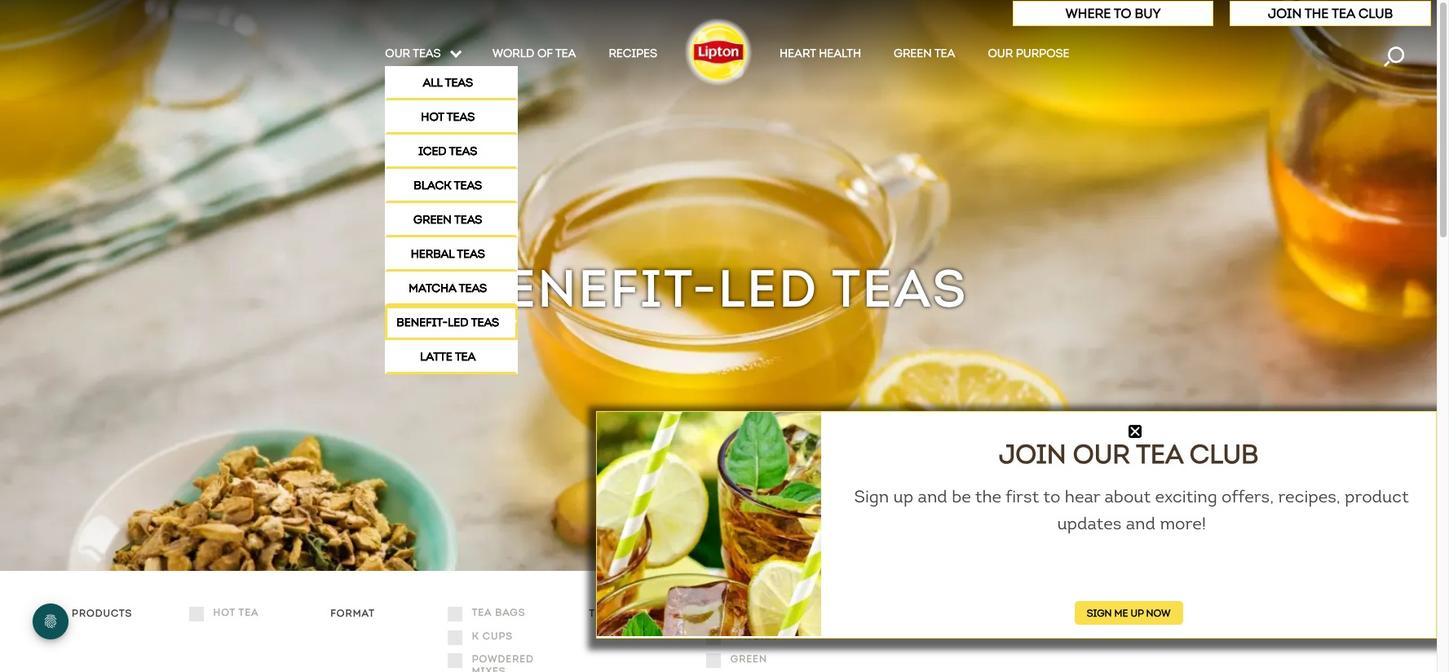 Task type: locate. For each thing, give the bounding box(es) containing it.
teas for all teas
[[445, 76, 473, 90]]

teas for our teas
[[413, 47, 441, 60]]

green down black
[[414, 213, 452, 227]]

tea
[[1332, 6, 1356, 21], [935, 47, 956, 60], [455, 350, 476, 364]]

recipes link
[[609, 47, 658, 66]]

teas right the herbal
[[457, 247, 485, 261]]

the
[[1305, 6, 1329, 21]]

type
[[612, 607, 639, 620]]

teas down black teas link
[[454, 213, 482, 227]]

tea inside world of tea link
[[556, 47, 576, 60]]

tea
[[556, 47, 576, 60], [1137, 438, 1183, 471], [239, 606, 259, 619], [472, 606, 492, 619], [589, 607, 609, 620]]

teas
[[449, 145, 477, 158], [832, 255, 968, 322]]

green teas link
[[385, 203, 518, 238]]

teas for herbal teas
[[457, 247, 485, 261]]

teas right our in the top of the page
[[413, 47, 441, 60]]

tea right of
[[556, 47, 576, 60]]

teas for black teas
[[454, 179, 482, 193]]

iced teas
[[419, 145, 477, 158]]

teas right the led in the top of the page
[[471, 316, 499, 330]]

sign
[[855, 486, 889, 507]]

0 horizontal spatial tea
[[455, 350, 476, 364]]

me
[[1115, 607, 1129, 619]]

products
[[72, 607, 132, 620]]

tea for green tea
[[935, 47, 956, 60]]

offers,
[[1222, 486, 1274, 507]]

sign up and be the first to hear about exciting offers, recipes, product updates and more!
[[855, 486, 1410, 534]]

1 vertical spatial tea
[[935, 47, 956, 60]]

world of tea link
[[493, 47, 576, 66]]

0 vertical spatial our
[[988, 47, 1013, 60]]

2 vertical spatial tea
[[455, 350, 476, 364]]

benefit-
[[397, 316, 448, 330]]

signup image
[[597, 412, 822, 636]]

benefit-
[[469, 255, 718, 322]]

benefit-led teas
[[469, 255, 968, 322]]

teas right the hot
[[447, 110, 475, 124]]

our teas link
[[385, 47, 460, 66]]

navigation
[[0, 46, 1437, 375]]

hot
[[213, 606, 236, 619]]

hot
[[421, 110, 444, 124]]

join
[[999, 438, 1067, 471]]

1 vertical spatial teas
[[832, 255, 968, 322]]

tea for latte tea
[[455, 350, 476, 364]]

our teas
[[385, 47, 444, 60]]

teas up the led in the top of the page
[[459, 282, 487, 295]]

join the tea club
[[1269, 6, 1394, 21]]

all
[[423, 76, 443, 90]]

tea right "hot" in the left of the page
[[239, 606, 259, 619]]

teas for matcha teas
[[459, 282, 487, 295]]

sign me up now
[[1087, 607, 1171, 619]]

1 horizontal spatial our
[[1073, 438, 1131, 471]]

1 horizontal spatial tea
[[935, 47, 956, 60]]

hot teas
[[421, 110, 475, 124]]

teas right black
[[454, 179, 482, 193]]

1 horizontal spatial green
[[894, 47, 932, 60]]

0 vertical spatial and
[[918, 486, 948, 507]]

0 horizontal spatial green
[[414, 213, 452, 227]]

1 vertical spatial and
[[1126, 513, 1156, 534]]

heart
[[780, 47, 816, 60]]

hear
[[1065, 486, 1101, 507]]

join our tea club
[[999, 438, 1259, 471]]

0 horizontal spatial and
[[918, 486, 948, 507]]

1 horizontal spatial teas
[[832, 255, 968, 322]]

teas for hot teas
[[447, 110, 475, 124]]

0 horizontal spatial teas
[[449, 145, 477, 158]]

our up hear
[[1073, 438, 1131, 471]]

2 horizontal spatial tea
[[1332, 6, 1356, 21]]

matcha teas
[[409, 282, 487, 295]]

join the tea club button
[[1231, 1, 1432, 26]]

latte tea link
[[385, 340, 518, 375]]

our
[[385, 47, 410, 60]]

herbal
[[411, 247, 455, 261]]

to
[[1114, 6, 1132, 21]]

mixes
[[472, 665, 506, 672]]

club
[[1359, 6, 1394, 21]]

and left be
[[918, 486, 948, 507]]

tea left type
[[589, 607, 609, 620]]

our inside navigation
[[988, 47, 1013, 60]]

benefit-led teas link
[[385, 306, 518, 340]]

where to buy
[[1066, 6, 1161, 21]]

1 vertical spatial green
[[414, 213, 452, 227]]

our left purpose
[[988, 47, 1013, 60]]

cups
[[483, 630, 513, 642]]

0 vertical spatial teas
[[449, 145, 477, 158]]

026e8 image
[[1129, 425, 1142, 438]]

and
[[918, 486, 948, 507], [1126, 513, 1156, 534]]

herbal
[[731, 606, 773, 619]]

and down about
[[1126, 513, 1156, 534]]

teas
[[413, 47, 441, 60], [445, 76, 473, 90], [447, 110, 475, 124], [454, 179, 482, 193], [454, 213, 482, 227], [457, 247, 485, 261], [459, 282, 487, 295], [471, 316, 499, 330]]

latte tea
[[420, 350, 476, 364]]

where
[[1066, 6, 1111, 21]]

first
[[1006, 486, 1040, 507]]

product
[[1345, 486, 1410, 507]]

0 vertical spatial green
[[894, 47, 932, 60]]

0 horizontal spatial our
[[988, 47, 1013, 60]]

now
[[1147, 607, 1171, 619]]

where to buy link
[[1066, 6, 1161, 21]]

up
[[894, 486, 914, 507]]

0 vertical spatial tea
[[1332, 6, 1356, 21]]

green right health
[[894, 47, 932, 60]]

teas right all
[[445, 76, 473, 90]]

join
[[1269, 6, 1302, 21]]

green
[[894, 47, 932, 60], [414, 213, 452, 227]]

lipton site logo image
[[682, 15, 755, 88]]

recipes
[[609, 47, 658, 60]]



Task type: vqa. For each thing, say whether or not it's contained in the screenshot.
the Teas within Our Teas Link
yes



Task type: describe. For each thing, give the bounding box(es) containing it.
led
[[448, 316, 469, 330]]

recipes,
[[1279, 486, 1341, 507]]

more!
[[1160, 513, 1207, 534]]

join the tea club link
[[1269, 6, 1394, 21]]

black teas link
[[385, 169, 518, 203]]

navigation containing our teas
[[0, 46, 1437, 375]]

exciting
[[1156, 486, 1218, 507]]

updates
[[1058, 513, 1122, 534]]

heart health
[[780, 47, 862, 60]]

about
[[1105, 486, 1151, 507]]

health
[[819, 47, 862, 60]]

green for green tea
[[894, 47, 932, 60]]

bags
[[495, 606, 526, 619]]

world
[[493, 47, 535, 60]]

tea type
[[589, 607, 639, 620]]

black
[[414, 179, 452, 193]]

matcha
[[409, 282, 456, 295]]

tea up exciting
[[1137, 438, 1183, 471]]

open privacy settings image
[[33, 604, 69, 640]]

tea inside button
[[1332, 6, 1356, 21]]

1 vertical spatial our
[[1073, 438, 1131, 471]]

green tea link
[[894, 47, 956, 66]]

led
[[718, 255, 819, 322]]

heart health link
[[780, 47, 862, 66]]

be
[[952, 486, 971, 507]]

benefit-led teas
[[397, 316, 499, 330]]

our purpose link
[[988, 47, 1070, 66]]

teas inside navigation
[[449, 145, 477, 158]]

latte
[[420, 350, 453, 364]]

tea up k
[[472, 606, 492, 619]]

k
[[472, 630, 479, 642]]

teas for green teas
[[454, 213, 482, 227]]

the
[[975, 486, 1002, 507]]

of
[[538, 47, 553, 60]]

black teas
[[414, 179, 482, 193]]

all teas link
[[385, 66, 518, 100]]

herbal teas link
[[385, 238, 518, 272]]

sign
[[1087, 607, 1112, 619]]

to
[[1044, 486, 1061, 507]]

all teas
[[423, 76, 473, 90]]

world of tea
[[493, 47, 576, 60]]

up
[[1131, 607, 1144, 619]]

tea bags
[[472, 606, 526, 619]]

powdered
[[472, 653, 534, 665]]

1 horizontal spatial and
[[1126, 513, 1156, 534]]

iced
[[419, 145, 447, 158]]

our purpose
[[988, 47, 1070, 60]]

matcha
[[731, 630, 777, 642]]

iced teas link
[[385, 135, 518, 169]]

matcha teas link
[[385, 272, 518, 306]]

green
[[731, 653, 768, 665]]

where to buy button
[[1013, 1, 1214, 26]]

hero image image
[[0, 0, 1437, 571]]

k cups
[[472, 630, 513, 642]]

sign me up now link
[[1075, 601, 1183, 625]]

powdered mixes
[[472, 653, 534, 672]]

purpose
[[1016, 47, 1070, 60]]

buy
[[1135, 6, 1161, 21]]

hot tea
[[213, 606, 259, 619]]

green for green teas
[[414, 213, 452, 227]]

green teas
[[414, 213, 482, 227]]

club
[[1190, 438, 1259, 471]]

hot teas link
[[385, 100, 518, 135]]

green tea
[[894, 47, 956, 60]]

herbal teas
[[411, 247, 485, 261]]



